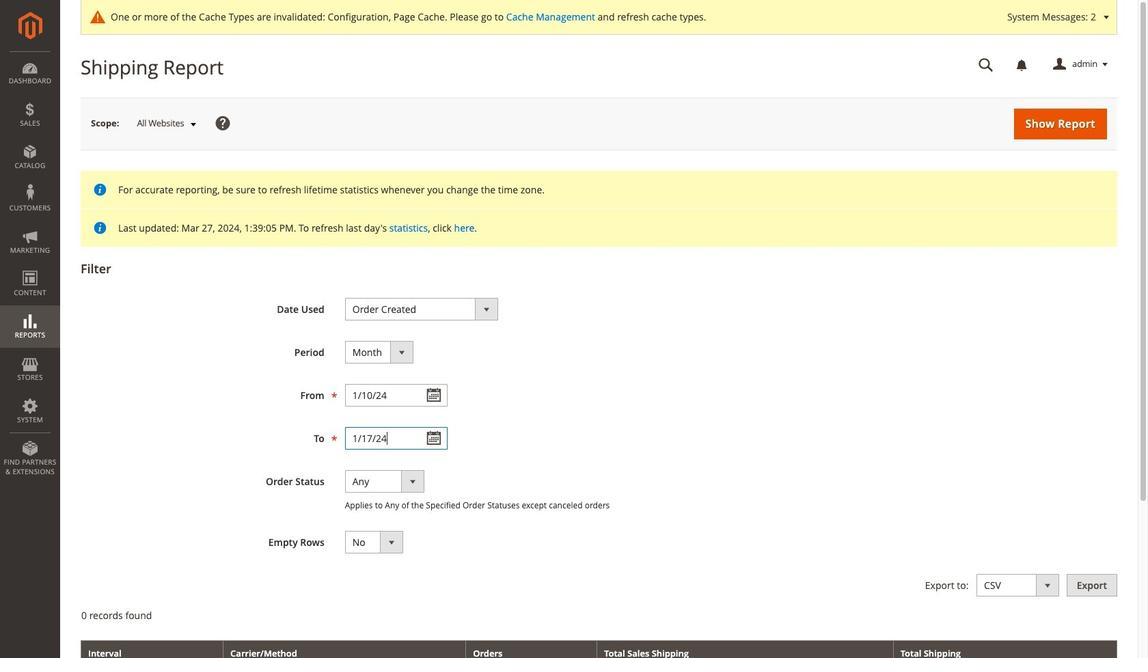 Task type: vqa. For each thing, say whether or not it's contained in the screenshot.
the From text box
no



Task type: locate. For each thing, give the bounding box(es) containing it.
menu bar
[[0, 51, 60, 484]]

magento admin panel image
[[18, 12, 42, 40]]

None text field
[[970, 53, 1004, 77], [345, 384, 448, 407], [345, 427, 448, 450], [970, 53, 1004, 77], [345, 384, 448, 407], [345, 427, 448, 450]]



